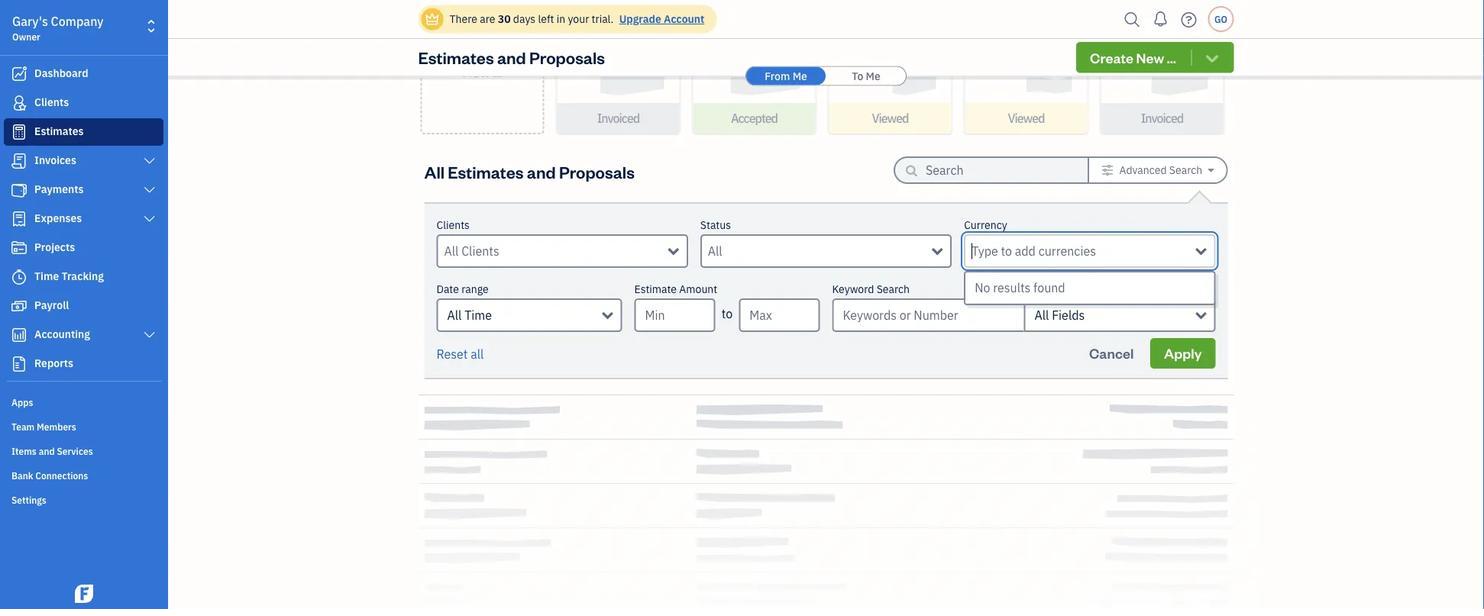 Task type: vqa. For each thing, say whether or not it's contained in the screenshot.
second viewed from right
yes



Task type: describe. For each thing, give the bounding box(es) containing it.
0 vertical spatial proposals
[[530, 46, 605, 68]]

accounting
[[34, 327, 90, 342]]

2 invoiced from the left
[[1141, 110, 1184, 126]]

projects
[[34, 240, 75, 254]]

settings link
[[4, 488, 164, 511]]

estimate
[[635, 282, 677, 296]]

accounting link
[[4, 322, 164, 349]]

tracking
[[62, 269, 104, 283]]

date range
[[437, 282, 489, 296]]

money image
[[10, 299, 28, 314]]

create new … for the right create new … "dropdown button"
[[1090, 49, 1177, 66]]

gary's
[[12, 13, 48, 29]]

payments link
[[4, 176, 164, 204]]

2 horizontal spatial and
[[527, 161, 556, 183]]

estimate amount
[[635, 282, 718, 296]]

create for the right create new … "dropdown button"
[[1090, 49, 1134, 66]]

members
[[37, 421, 76, 433]]

all for all estimates and proposals
[[424, 161, 445, 183]]

1 vertical spatial proposals
[[559, 161, 635, 183]]

Type to add currencies search field
[[972, 242, 1196, 261]]

search for advanced search
[[1170, 163, 1203, 177]]

… for the right create new … "dropdown button"
[[1167, 49, 1177, 66]]

reports
[[34, 356, 73, 371]]

advanced
[[1120, 163, 1167, 177]]

notifications image
[[1149, 4, 1173, 34]]

estimates and proposals
[[418, 46, 605, 68]]

estimates link
[[4, 118, 164, 146]]

main element
[[0, 0, 206, 610]]

apps link
[[4, 390, 164, 413]]

invoices link
[[4, 147, 164, 175]]

time inside dropdown button
[[465, 308, 492, 324]]

payroll
[[34, 298, 69, 312]]

date
[[437, 282, 459, 296]]

all time button
[[437, 299, 622, 332]]

payments
[[34, 182, 84, 196]]

apps
[[11, 397, 33, 409]]

reports link
[[4, 351, 164, 378]]

expenses
[[34, 211, 82, 225]]

all fields
[[1035, 308, 1085, 324]]

estimates for estimates
[[34, 124, 84, 138]]

time inside main "element"
[[34, 269, 59, 283]]

invoice image
[[10, 154, 28, 169]]

days
[[513, 12, 536, 26]]

Keyword Search text field
[[832, 299, 1024, 332]]

gary's company owner
[[12, 13, 104, 43]]

all for all time
[[447, 308, 462, 324]]

from me
[[765, 69, 807, 83]]

create new … for leftmost create new … "dropdown button"
[[461, 44, 504, 80]]

apply
[[1164, 345, 1202, 363]]

0 horizontal spatial create new … button
[[421, 0, 544, 134]]

reset
[[437, 346, 468, 363]]

1 horizontal spatial clients
[[437, 218, 470, 232]]

left
[[538, 12, 554, 26]]

chevron large down image for payments
[[143, 184, 157, 196]]

team members
[[11, 421, 76, 433]]

services
[[57, 445, 93, 458]]

to
[[722, 306, 733, 322]]

items
[[11, 445, 37, 458]]

cancel button
[[1076, 338, 1148, 369]]

new for leftmost create new … "dropdown button"
[[463, 62, 490, 80]]

all
[[471, 346, 484, 363]]

time tracking
[[34, 269, 104, 283]]

Estimate Amount Minimum text field
[[635, 299, 716, 332]]

fields
[[1052, 308, 1085, 324]]

team members link
[[4, 415, 164, 438]]

items and services link
[[4, 439, 164, 462]]

apply button
[[1151, 338, 1216, 369]]

timer image
[[10, 270, 28, 285]]

me for from me
[[793, 69, 807, 83]]

accepted
[[731, 110, 778, 126]]

2 viewed from the left
[[1008, 110, 1045, 126]]

caretdown image
[[1208, 164, 1214, 176]]

currency
[[964, 218, 1008, 232]]

team
[[11, 421, 35, 433]]

All Clients search field
[[444, 242, 668, 261]]

go button
[[1208, 6, 1234, 32]]

bank connections
[[11, 470, 88, 482]]

time tracking link
[[4, 264, 164, 291]]

client image
[[10, 96, 28, 111]]

settings
[[11, 494, 46, 507]]

cancel
[[1090, 345, 1134, 363]]

company
[[51, 13, 104, 29]]

chevron large down image for accounting
[[143, 329, 157, 342]]

advanced search button
[[1090, 158, 1227, 183]]

Estimate Amount Maximum text field
[[739, 299, 820, 332]]



Task type: locate. For each thing, give the bounding box(es) containing it.
freshbooks image
[[72, 585, 96, 604]]

chevron large down image up projects link
[[143, 213, 157, 225]]

upgrade account link
[[616, 12, 705, 26]]

2 chevron large down image from the top
[[143, 329, 157, 342]]

create new … button
[[421, 0, 544, 134], [1077, 42, 1234, 73]]

create
[[461, 44, 504, 62], [1090, 49, 1134, 66]]

me for to me
[[866, 69, 881, 83]]

0 horizontal spatial me
[[793, 69, 807, 83]]

0 horizontal spatial and
[[39, 445, 55, 458]]

and inside main "element"
[[39, 445, 55, 458]]

clients up date
[[437, 218, 470, 232]]

1 horizontal spatial and
[[497, 46, 526, 68]]

estimates
[[418, 46, 494, 68], [34, 124, 84, 138], [448, 161, 524, 183]]

1 horizontal spatial me
[[866, 69, 881, 83]]

all time
[[447, 308, 492, 324]]

time down the "range"
[[465, 308, 492, 324]]

status
[[701, 218, 731, 232]]

project image
[[10, 241, 28, 256]]

1 vertical spatial and
[[527, 161, 556, 183]]

me
[[793, 69, 807, 83], [866, 69, 881, 83]]

1 horizontal spatial time
[[465, 308, 492, 324]]

30
[[498, 12, 511, 26]]

payment image
[[10, 183, 28, 198]]

advanced search
[[1120, 163, 1203, 177]]

me right to
[[866, 69, 881, 83]]

viewed down to me link
[[872, 110, 909, 126]]

create down search icon
[[1090, 49, 1134, 66]]

projects link
[[4, 235, 164, 262]]

and
[[497, 46, 526, 68], [527, 161, 556, 183], [39, 445, 55, 458]]

owner
[[12, 31, 40, 43]]

time
[[34, 269, 59, 283], [465, 308, 492, 324]]

0 horizontal spatial …
[[493, 62, 502, 80]]

create down are
[[461, 44, 504, 62]]

new down notifications icon
[[1137, 49, 1165, 66]]

payroll link
[[4, 293, 164, 320]]

1 vertical spatial search
[[877, 282, 910, 296]]

upgrade
[[619, 12, 661, 26]]

report image
[[10, 357, 28, 372]]

0 vertical spatial estimates
[[418, 46, 494, 68]]

no results found
[[975, 280, 1066, 296]]

0 horizontal spatial invoiced
[[597, 110, 640, 126]]

chevron large down image
[[143, 155, 157, 167], [143, 213, 157, 225]]

there are 30 days left in your trial. upgrade account
[[450, 12, 705, 26]]

clients inside main "element"
[[34, 95, 69, 109]]

0 vertical spatial time
[[34, 269, 59, 283]]

reset all
[[437, 346, 484, 363]]

bank connections link
[[4, 464, 164, 487]]

invoiced
[[597, 110, 640, 126], [1141, 110, 1184, 126]]

chevron large down image
[[143, 184, 157, 196], [143, 329, 157, 342]]

estimate image
[[10, 125, 28, 140]]

chevron large down image up reports link
[[143, 329, 157, 342]]

items and services
[[11, 445, 93, 458]]

search right keyword
[[877, 282, 910, 296]]

no
[[975, 280, 991, 296]]

from me link
[[746, 67, 826, 85]]

account
[[664, 12, 705, 26]]

bank
[[11, 470, 33, 482]]

search inside dropdown button
[[1170, 163, 1203, 177]]

1 vertical spatial time
[[465, 308, 492, 324]]

all estimates and proposals
[[424, 161, 635, 183]]

chevron large down image inside accounting link
[[143, 329, 157, 342]]

trial.
[[592, 12, 614, 26]]

search for keyword search
[[877, 282, 910, 296]]

proposals
[[530, 46, 605, 68], [559, 161, 635, 183]]

All search field
[[708, 242, 932, 261]]

settings image
[[1102, 164, 1114, 176]]

time right timer image
[[34, 269, 59, 283]]

results
[[993, 280, 1031, 296]]

1 horizontal spatial new
[[1137, 49, 1165, 66]]

dashboard image
[[10, 66, 28, 82]]

0 horizontal spatial new
[[463, 62, 490, 80]]

all inside dropdown button
[[447, 308, 462, 324]]

search image
[[1120, 8, 1145, 31]]

1 vertical spatial clients
[[437, 218, 470, 232]]

Search text field
[[926, 158, 1064, 183]]

no results found option
[[966, 273, 1214, 304]]

keyword search
[[832, 282, 910, 296]]

1 horizontal spatial create new … button
[[1077, 42, 1234, 73]]

expense image
[[10, 212, 28, 227]]

1 vertical spatial chevron large down image
[[143, 329, 157, 342]]

and for proposals
[[497, 46, 526, 68]]

all
[[424, 161, 445, 183], [447, 308, 462, 324], [1035, 308, 1049, 324]]

are
[[480, 12, 495, 26]]

… for leftmost create new … "dropdown button"
[[493, 62, 502, 80]]

1 horizontal spatial create new …
[[1090, 49, 1177, 66]]

2 me from the left
[[866, 69, 881, 83]]

new
[[1137, 49, 1165, 66], [463, 62, 490, 80]]

0 horizontal spatial search
[[877, 282, 910, 296]]

from
[[765, 69, 790, 83]]

0 horizontal spatial viewed
[[872, 110, 909, 126]]

1 invoiced from the left
[[597, 110, 640, 126]]

2 chevron large down image from the top
[[143, 213, 157, 225]]

found
[[1034, 280, 1066, 296]]

0 horizontal spatial clients
[[34, 95, 69, 109]]

2 vertical spatial and
[[39, 445, 55, 458]]

in
[[557, 12, 566, 26]]

1 vertical spatial chevron large down image
[[143, 213, 157, 225]]

1 horizontal spatial viewed
[[1008, 110, 1045, 126]]

clients link
[[4, 89, 164, 117]]

0 vertical spatial clients
[[34, 95, 69, 109]]

viewed
[[872, 110, 909, 126], [1008, 110, 1045, 126]]

chevron large down image for expenses
[[143, 213, 157, 225]]

1 horizontal spatial invoiced
[[1141, 110, 1184, 126]]

0 vertical spatial chevron large down image
[[143, 184, 157, 196]]

expenses link
[[4, 206, 164, 233]]

chevron large down image up payments link
[[143, 155, 157, 167]]

clients down dashboard
[[34, 95, 69, 109]]

… down 30
[[493, 62, 502, 80]]

1 horizontal spatial all
[[447, 308, 462, 324]]

to me
[[852, 69, 881, 83]]

go
[[1215, 13, 1228, 25]]

chevrondown image
[[1204, 50, 1221, 65]]

dashboard
[[34, 66, 88, 80]]

go to help image
[[1177, 8, 1201, 31]]

1 vertical spatial estimates
[[34, 124, 84, 138]]

to me link
[[827, 67, 906, 85]]

new down are
[[463, 62, 490, 80]]

chart image
[[10, 328, 28, 343]]

viewed up search text field
[[1008, 110, 1045, 126]]

invoices
[[34, 153, 76, 167]]

1 me from the left
[[793, 69, 807, 83]]

create new …
[[461, 44, 504, 80], [1090, 49, 1177, 66]]

dashboard link
[[4, 60, 164, 88]]

and for services
[[39, 445, 55, 458]]

reset all button
[[437, 345, 484, 364]]

1 horizontal spatial …
[[1167, 49, 1177, 66]]

crown image
[[424, 11, 440, 27]]

1 horizontal spatial search
[[1170, 163, 1203, 177]]

0 horizontal spatial all
[[424, 161, 445, 183]]

… down notifications icon
[[1167, 49, 1177, 66]]

2 horizontal spatial all
[[1035, 308, 1049, 324]]

search left the caretdown icon
[[1170, 163, 1203, 177]]

connections
[[35, 470, 88, 482]]

Keyword Search field
[[1024, 299, 1216, 332]]

0 horizontal spatial create new …
[[461, 44, 504, 80]]

0 vertical spatial search
[[1170, 163, 1203, 177]]

your
[[568, 12, 589, 26]]

2 vertical spatial estimates
[[448, 161, 524, 183]]

create new … down are
[[461, 44, 504, 80]]

all for all fields
[[1035, 308, 1049, 324]]

0 vertical spatial chevron large down image
[[143, 155, 157, 167]]

create for leftmost create new … "dropdown button"
[[461, 44, 504, 62]]

1 viewed from the left
[[872, 110, 909, 126]]

create new … down search icon
[[1090, 49, 1177, 66]]

chevron large down image down invoices link
[[143, 184, 157, 196]]

there
[[450, 12, 477, 26]]

amount
[[679, 282, 718, 296]]

0 horizontal spatial time
[[34, 269, 59, 283]]

1 chevron large down image from the top
[[143, 184, 157, 196]]

clients
[[34, 95, 69, 109], [437, 218, 470, 232]]

estimates for estimates and proposals
[[418, 46, 494, 68]]

chevron large down image for invoices
[[143, 155, 157, 167]]

1 horizontal spatial create
[[1090, 49, 1134, 66]]

…
[[1167, 49, 1177, 66], [493, 62, 502, 80]]

to
[[852, 69, 864, 83]]

0 vertical spatial and
[[497, 46, 526, 68]]

new for the right create new … "dropdown button"
[[1137, 49, 1165, 66]]

range
[[462, 282, 489, 296]]

search
[[1170, 163, 1203, 177], [877, 282, 910, 296]]

keyword
[[832, 282, 874, 296]]

chevron large down image inside expenses link
[[143, 213, 157, 225]]

1 chevron large down image from the top
[[143, 155, 157, 167]]

0 horizontal spatial create
[[461, 44, 504, 62]]

estimates inside estimates link
[[34, 124, 84, 138]]

me right 'from'
[[793, 69, 807, 83]]

all inside keyword search 'field'
[[1035, 308, 1049, 324]]



